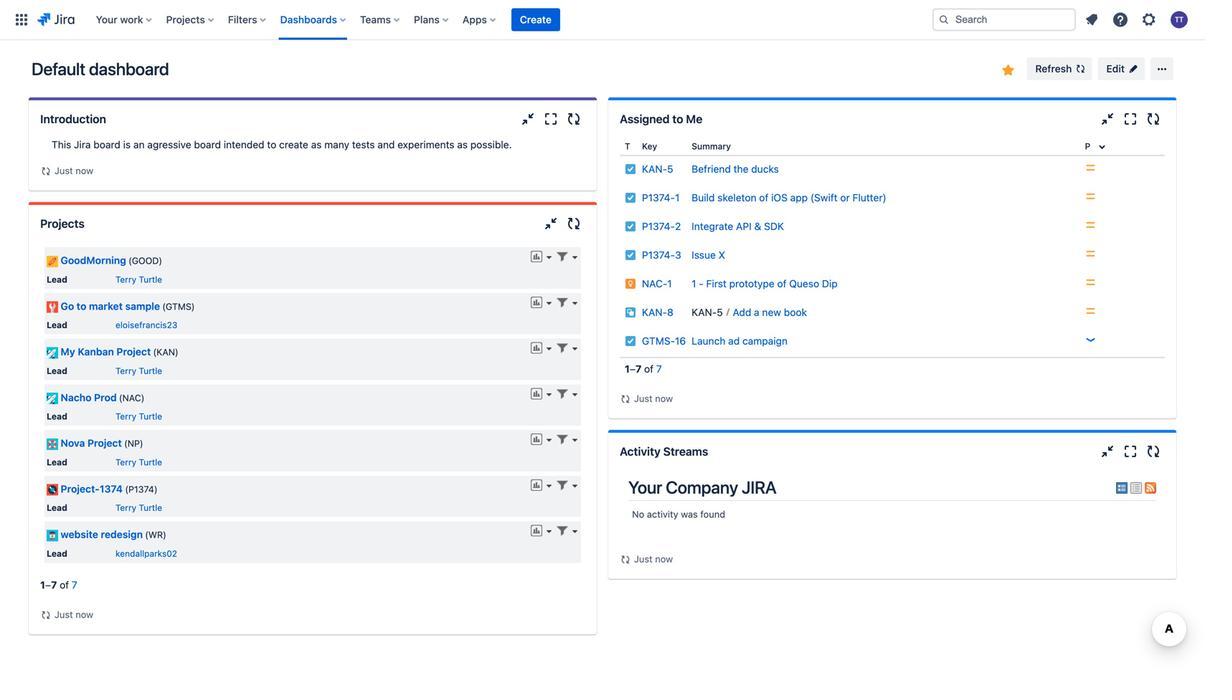 Task type: locate. For each thing, give the bounding box(es) containing it.
1 – 7 of 7 down task icon
[[625, 363, 662, 375]]

your work
[[96, 14, 143, 25]]

1 turtle from the top
[[139, 275, 162, 285]]

gtms-16 link
[[642, 335, 686, 347]]

1 horizontal spatial kan-5 link
[[692, 307, 730, 319]]

last refreshed image inside projects region
[[40, 610, 52, 622]]

1 vertical spatial 1 – 7 of 7
[[40, 580, 77, 591]]

just now for assigned to me
[[634, 394, 673, 404]]

the
[[734, 163, 749, 175]]

0 horizontal spatial kan-5 link
[[642, 163, 673, 175]]

p1374- up nac-1 link
[[642, 249, 675, 261]]

2 medium image from the top
[[1085, 220, 1097, 231]]

1 horizontal spatial 7 link
[[656, 363, 662, 375]]

2 last refreshed image from the top
[[40, 610, 52, 622]]

4 medium image from the top
[[1085, 306, 1097, 317]]

1 vertical spatial 5
[[717, 307, 723, 319]]

1 – 7 of 7 inside assigned to me region
[[625, 363, 662, 375]]

banner
[[0, 0, 1205, 40]]

2 terry turtle link from the top
[[116, 366, 162, 376]]

kan-5
[[642, 163, 673, 175], [692, 307, 723, 319]]

default dashboard
[[32, 59, 169, 79]]

refresh assigned to me image
[[1145, 110, 1162, 128]]

(np)
[[124, 439, 143, 449]]

to left me
[[672, 112, 683, 126]]

lead down go
[[47, 320, 67, 330]]

eloisefrancis23
[[116, 320, 177, 330]]

issue
[[692, 249, 716, 261]]

terry down 1374
[[116, 503, 136, 513]]

now inside assigned to me region
[[655, 394, 673, 404]]

task image down t
[[625, 164, 636, 175]]

turtle
[[139, 275, 162, 285], [139, 366, 162, 376], [139, 412, 162, 422], [139, 458, 162, 468], [139, 503, 162, 513]]

your left work
[[96, 14, 117, 25]]

3 lead from the top
[[47, 366, 67, 376]]

ducks
[[751, 163, 779, 175]]

0 vertical spatial last refreshed image
[[40, 166, 52, 177]]

terry down (nac)
[[116, 412, 136, 422]]

redesign
[[101, 529, 143, 541]]

turtle down (p1374)
[[139, 503, 162, 513]]

1 horizontal spatial as
[[457, 139, 468, 151]]

5 lead from the top
[[47, 458, 67, 468]]

1 medium image from the top
[[1085, 162, 1097, 174]]

1 inside projects region
[[40, 580, 45, 591]]

project-
[[61, 483, 100, 495]]

medium image for integrate api & sdk
[[1085, 220, 1097, 231]]

4 terry from the top
[[116, 458, 136, 468]]

lead for go to market sample
[[47, 320, 67, 330]]

jira
[[742, 478, 777, 498]]

task image for p1374-2
[[625, 221, 636, 232]]

lead down website
[[47, 549, 67, 559]]

1 vertical spatial –
[[45, 580, 51, 591]]

last refreshed image
[[40, 166, 52, 177], [40, 610, 52, 622]]

just inside the introduction region
[[55, 165, 73, 176]]

1 vertical spatial your
[[628, 478, 662, 498]]

refresh
[[1036, 63, 1072, 75]]

turtle down (np)
[[139, 458, 162, 468]]

3 p1374- from the top
[[642, 249, 675, 261]]

p1374-2
[[642, 221, 681, 232]]

0 vertical spatial project
[[116, 346, 151, 358]]

1 vertical spatial medium image
[[1085, 277, 1097, 288]]

is
[[123, 139, 131, 151]]

kan-5 link down key
[[642, 163, 673, 175]]

terry turtle link down (np)
[[116, 458, 162, 468]]

1 – 7 of 7 for assigned to me
[[625, 363, 662, 375]]

of left queso
[[777, 278, 787, 290]]

1 – 7 of 7 for projects
[[40, 580, 77, 591]]

0 horizontal spatial projects
[[40, 217, 85, 231]]

-
[[699, 278, 704, 290]]

projects up the goodmorning
[[40, 217, 85, 231]]

issue x link
[[692, 249, 725, 261]]

0 vertical spatial –
[[630, 363, 636, 375]]

your up no
[[628, 478, 662, 498]]

terry down my kanban project (kan)
[[116, 366, 136, 376]]

5 up p1374-1 link
[[667, 163, 673, 175]]

2 vertical spatial p1374-
[[642, 249, 675, 261]]

4 terry turtle link from the top
[[116, 458, 162, 468]]

1 horizontal spatial projects
[[166, 14, 205, 25]]

board left intended
[[194, 139, 221, 151]]

7 lead from the top
[[47, 549, 67, 559]]

2 task image from the top
[[625, 192, 636, 204]]

more dashboard actions image
[[1154, 60, 1171, 77]]

terry turtle down (nac)
[[116, 412, 162, 422]]

board
[[93, 139, 120, 151], [194, 139, 221, 151]]

just for projects
[[55, 610, 73, 620]]

projects inside projects dropdown button
[[166, 14, 205, 25]]

0 vertical spatial last refreshed image
[[620, 394, 631, 405]]

turtle for goodmorning
[[139, 275, 162, 285]]

refresh introduction image
[[565, 110, 583, 128]]

1 last refreshed image from the top
[[620, 394, 631, 405]]

notifications image
[[1083, 11, 1101, 28]]

now for activity streams
[[655, 554, 673, 565]]

lead down project-
[[47, 503, 67, 513]]

0 vertical spatial projects
[[166, 14, 205, 25]]

terry down (np)
[[116, 458, 136, 468]]

low image
[[1085, 334, 1097, 346]]

p1374- up the p1374-2
[[642, 192, 675, 204]]

p1374-
[[642, 192, 675, 204], [642, 221, 675, 232], [642, 249, 675, 261]]

refresh button
[[1027, 57, 1092, 80]]

0 vertical spatial 1 – 7 of 7
[[625, 363, 662, 375]]

0 vertical spatial kan-5
[[642, 163, 673, 175]]

–
[[630, 363, 636, 375], [45, 580, 51, 591]]

my kanban project link
[[61, 346, 151, 358]]

of
[[759, 192, 769, 204], [777, 278, 787, 290], [644, 363, 654, 375], [60, 580, 69, 591]]

assigned to me
[[620, 112, 703, 126]]

just now inside the introduction region
[[55, 165, 93, 176]]

dashboards
[[280, 14, 337, 25]]

6 lead from the top
[[47, 503, 67, 513]]

5 left add
[[717, 307, 723, 319]]

1 board from the left
[[93, 139, 120, 151]]

appswitcher icon image
[[13, 11, 30, 28]]

turtle down (nac)
[[139, 412, 162, 422]]

0 horizontal spatial board
[[93, 139, 120, 151]]

8
[[667, 307, 674, 319]]

7 link inside projects region
[[72, 580, 77, 591]]

just now inside assigned to me region
[[634, 394, 673, 404]]

terry turtle down (np)
[[116, 458, 162, 468]]

2 medium image from the top
[[1085, 277, 1097, 288]]

just now inside the activity streams region
[[634, 554, 673, 565]]

1 horizontal spatial kan-5
[[692, 307, 723, 319]]

lead down nova
[[47, 458, 67, 468]]

terry turtle for project-1374
[[116, 503, 162, 513]]

2 as from the left
[[457, 139, 468, 151]]

now inside the introduction region
[[76, 165, 93, 176]]

p1374-1 link
[[642, 192, 680, 204]]

medium image for build skeleton of ios app (swift or flutter)
[[1085, 191, 1097, 202]]

last refreshed image for projects
[[40, 610, 52, 622]]

lead for website redesign
[[47, 549, 67, 559]]

5
[[667, 163, 673, 175], [717, 307, 723, 319]]

sample
[[125, 300, 160, 312]]

2 lead from the top
[[47, 320, 67, 330]]

– inside projects region
[[45, 580, 51, 591]]

just for introduction
[[55, 165, 73, 176]]

terry turtle for my kanban project
[[116, 366, 162, 376]]

kan-5 down key
[[642, 163, 673, 175]]

kan-5 for topmost the kan-5 link
[[642, 163, 673, 175]]

jira image
[[37, 11, 74, 28], [37, 11, 74, 28]]

1 vertical spatial kan-5
[[692, 307, 723, 319]]

terry turtle for goodmorning
[[116, 275, 162, 285]]

many
[[324, 139, 349, 151]]

kan-5 up launch
[[692, 307, 723, 319]]

7 link for projects
[[72, 580, 77, 591]]

1 vertical spatial p1374-
[[642, 221, 675, 232]]

0 vertical spatial p1374-
[[642, 192, 675, 204]]

3
[[675, 249, 681, 261]]

subtask image
[[625, 307, 636, 319]]

teams
[[360, 14, 391, 25]]

kan-5 link
[[642, 163, 673, 175], [692, 307, 730, 319]]

task image left p1374-1 link
[[625, 192, 636, 204]]

introduction
[[40, 112, 106, 126]]

your
[[96, 14, 117, 25], [628, 478, 662, 498]]

medium image
[[1085, 191, 1097, 202], [1085, 277, 1097, 288]]

to right go
[[77, 300, 86, 312]]

2 terry turtle from the top
[[116, 366, 162, 376]]

of down gtms-
[[644, 363, 654, 375]]

build
[[692, 192, 715, 204]]

last refreshed image
[[620, 394, 631, 405], [620, 555, 631, 566]]

1 terry from the top
[[116, 275, 136, 285]]

kan-5 for bottom the kan-5 link
[[692, 307, 723, 319]]

0 vertical spatial medium image
[[1085, 191, 1097, 202]]

gtms-16 launch ad campaign
[[642, 335, 788, 347]]

terry turtle link down (nac)
[[116, 412, 162, 422]]

a
[[754, 307, 760, 319]]

now
[[76, 165, 93, 176], [655, 394, 673, 404], [655, 554, 673, 565], [76, 610, 93, 620]]

1 p1374- from the top
[[642, 192, 675, 204]]

3 terry from the top
[[116, 412, 136, 422]]

2 last refreshed image from the top
[[620, 555, 631, 566]]

to inside projects region
[[77, 300, 86, 312]]

last refreshed image for activity
[[620, 555, 631, 566]]

your inside the activity streams region
[[628, 478, 662, 498]]

medium image
[[1085, 162, 1097, 174], [1085, 220, 1097, 231], [1085, 248, 1097, 260], [1085, 306, 1097, 317]]

minimize activity streams image
[[1099, 443, 1116, 461]]

1 lead from the top
[[47, 275, 67, 285]]

terry turtle
[[116, 275, 162, 285], [116, 366, 162, 376], [116, 412, 162, 422], [116, 458, 162, 468], [116, 503, 162, 513]]

terry turtle link for goodmorning
[[116, 275, 162, 285]]

task image left 'p1374-2' link
[[625, 221, 636, 232]]

lead up go
[[47, 275, 67, 285]]

1 last refreshed image from the top
[[40, 166, 52, 177]]

terry turtle down my kanban project (kan)
[[116, 366, 162, 376]]

last refreshed image inside the introduction region
[[40, 166, 52, 177]]

task image for p1374-1
[[625, 192, 636, 204]]

1
[[675, 192, 680, 204], [667, 278, 672, 290], [692, 278, 696, 290], [625, 363, 630, 375], [40, 580, 45, 591]]

3 terry turtle link from the top
[[116, 412, 162, 422]]

0 vertical spatial your
[[96, 14, 117, 25]]

project left (np)
[[87, 438, 122, 450]]

first
[[706, 278, 727, 290]]

2 turtle from the top
[[139, 366, 162, 376]]

my
[[61, 346, 75, 358]]

1 horizontal spatial 1 – 7 of 7
[[625, 363, 662, 375]]

turtle for my kanban project
[[139, 366, 162, 376]]

terry turtle link down my kanban project (kan)
[[116, 366, 162, 376]]

nac-1
[[642, 278, 672, 290]]

dip
[[822, 278, 838, 290]]

task image
[[625, 164, 636, 175], [625, 192, 636, 204], [625, 221, 636, 232], [625, 250, 636, 261]]

lead for nacho prod
[[47, 412, 67, 422]]

just now for projects
[[55, 610, 93, 620]]

now inside the activity streams region
[[655, 554, 673, 565]]

0 vertical spatial to
[[672, 112, 683, 126]]

task image for kan-5
[[625, 164, 636, 175]]

0 horizontal spatial your
[[96, 14, 117, 25]]

nacho prod (nac)
[[61, 392, 145, 404]]

kan-5 link up launch
[[692, 307, 730, 319]]

befriend the ducks
[[692, 163, 779, 175]]

medium image for issue x
[[1085, 248, 1097, 260]]

turtle down the (kan)
[[139, 366, 162, 376]]

1 horizontal spatial to
[[267, 139, 276, 151]]

help image
[[1112, 11, 1129, 28]]

me
[[686, 112, 703, 126]]

terry turtle link down (p1374)
[[116, 503, 162, 513]]

queso
[[789, 278, 819, 290]]

0 vertical spatial 7 link
[[656, 363, 662, 375]]

task image up idea image
[[625, 250, 636, 261]]

terry turtle for nacho prod
[[116, 412, 162, 422]]

to left create
[[267, 139, 276, 151]]

assigned to me region
[[620, 138, 1165, 408]]

of down website
[[60, 580, 69, 591]]

1 medium image from the top
[[1085, 191, 1097, 202]]

now for introduction
[[76, 165, 93, 176]]

5 terry turtle link from the top
[[116, 503, 162, 513]]

terry for kanban
[[116, 366, 136, 376]]

t
[[625, 141, 630, 151]]

possible.
[[471, 139, 512, 151]]

turtle for nova project
[[139, 458, 162, 468]]

1 terry turtle from the top
[[116, 275, 162, 285]]

your inside dropdown button
[[96, 14, 117, 25]]

app
[[790, 192, 808, 204]]

add
[[733, 307, 751, 319]]

terry turtle down (p1374)
[[116, 503, 162, 513]]

0 horizontal spatial 5
[[667, 163, 673, 175]]

terry turtle link down (good)
[[116, 275, 162, 285]]

just now
[[55, 165, 93, 176], [634, 394, 673, 404], [634, 554, 673, 565], [55, 610, 93, 620]]

4 lead from the top
[[47, 412, 67, 422]]

5 terry turtle from the top
[[116, 503, 162, 513]]

7 link down website
[[72, 580, 77, 591]]

as
[[311, 139, 322, 151], [457, 139, 468, 151]]

now inside projects region
[[76, 610, 93, 620]]

board left the is
[[93, 139, 120, 151]]

5 turtle from the top
[[139, 503, 162, 513]]

nac-
[[642, 278, 667, 290]]

terry down goodmorning (good)
[[116, 275, 136, 285]]

1 vertical spatial last refreshed image
[[40, 610, 52, 622]]

this
[[52, 139, 71, 151]]

0 vertical spatial 5
[[667, 163, 673, 175]]

2 vertical spatial to
[[77, 300, 86, 312]]

1 horizontal spatial board
[[194, 139, 221, 151]]

terry turtle down (good)
[[116, 275, 162, 285]]

kan-
[[642, 163, 667, 175], [642, 307, 667, 319], [692, 307, 717, 319]]

turtle for project-1374
[[139, 503, 162, 513]]

1 vertical spatial to
[[267, 139, 276, 151]]

just inside assigned to me region
[[634, 394, 653, 404]]

lead down my
[[47, 366, 67, 376]]

5 terry from the top
[[116, 503, 136, 513]]

– inside assigned to me region
[[630, 363, 636, 375]]

plans button
[[410, 8, 454, 31]]

terry turtle link for project-1374
[[116, 503, 162, 513]]

just now inside projects region
[[55, 610, 93, 620]]

medium image up low icon
[[1085, 277, 1097, 288]]

and
[[378, 139, 395, 151]]

4 terry turtle from the top
[[116, 458, 162, 468]]

0 horizontal spatial 1 – 7 of 7
[[40, 580, 77, 591]]

last refreshed image for introduction
[[40, 166, 52, 177]]

7 link inside assigned to me region
[[656, 363, 662, 375]]

or
[[840, 192, 850, 204]]

medium image down p
[[1085, 191, 1097, 202]]

3 medium image from the top
[[1085, 248, 1097, 260]]

4 task image from the top
[[625, 250, 636, 261]]

4 turtle from the top
[[139, 458, 162, 468]]

as left many
[[311, 139, 322, 151]]

p1374-2 link
[[642, 221, 681, 232]]

activity streams region
[[620, 471, 1165, 568]]

found
[[700, 509, 725, 520]]

1 task image from the top
[[625, 164, 636, 175]]

1 terry turtle link from the top
[[116, 275, 162, 285]]

just inside projects region
[[55, 610, 73, 620]]

kanban
[[78, 346, 114, 358]]

3 task image from the top
[[625, 221, 636, 232]]

turtle down (good)
[[139, 275, 162, 285]]

terry turtle link for my kanban project
[[116, 366, 162, 376]]

refresh activity streams image
[[1145, 443, 1162, 461]]

1 - first prototype of queso dip link
[[692, 278, 838, 290]]

ios
[[771, 192, 788, 204]]

projects right work
[[166, 14, 205, 25]]

16
[[675, 335, 686, 347]]

terry turtle link for nova project
[[116, 458, 162, 468]]

0 horizontal spatial –
[[45, 580, 51, 591]]

1 horizontal spatial –
[[630, 363, 636, 375]]

0 horizontal spatial to
[[77, 300, 86, 312]]

7 link for assigned to me
[[656, 363, 662, 375]]

new
[[762, 307, 781, 319]]

0 horizontal spatial as
[[311, 139, 322, 151]]

3 terry turtle from the top
[[116, 412, 162, 422]]

go to market sample link
[[61, 300, 160, 312]]

1 – 7 of 7 inside projects region
[[40, 580, 77, 591]]

0 horizontal spatial 7 link
[[72, 580, 77, 591]]

1 horizontal spatial your
[[628, 478, 662, 498]]

lead down nacho
[[47, 412, 67, 422]]

1 vertical spatial last refreshed image
[[620, 555, 631, 566]]

last refreshed image inside the activity streams region
[[620, 555, 631, 566]]

project down eloisefrancis23 link
[[116, 346, 151, 358]]

7 link down gtms-
[[656, 363, 662, 375]]

an
[[133, 139, 145, 151]]

2 board from the left
[[194, 139, 221, 151]]

1 vertical spatial 7 link
[[72, 580, 77, 591]]

0 horizontal spatial kan-5
[[642, 163, 673, 175]]

2 terry from the top
[[116, 366, 136, 376]]

just inside the activity streams region
[[634, 554, 653, 565]]

banner containing your work
[[0, 0, 1205, 40]]

1 – 7 of 7 down website
[[40, 580, 77, 591]]

campaign
[[743, 335, 788, 347]]

3 turtle from the top
[[139, 412, 162, 422]]

nova project link
[[61, 438, 122, 450]]

2 horizontal spatial to
[[672, 112, 683, 126]]

lead for goodmorning
[[47, 275, 67, 285]]

1 – 7 of 7
[[625, 363, 662, 375], [40, 580, 77, 591]]

your work button
[[92, 8, 158, 31]]

2 p1374- from the top
[[642, 221, 675, 232]]

p1374- down p1374-1 link
[[642, 221, 675, 232]]

as left possible.
[[457, 139, 468, 151]]



Task type: describe. For each thing, give the bounding box(es) containing it.
now for assigned to me
[[655, 394, 673, 404]]

idea image
[[625, 278, 636, 290]]

experiments
[[398, 139, 455, 151]]

ad
[[728, 335, 740, 347]]

project-1374 link
[[61, 483, 123, 495]]

kan- down key
[[642, 163, 667, 175]]

(p1374)
[[125, 485, 158, 495]]

projects button
[[162, 8, 219, 31]]

p1374- for 2
[[642, 221, 675, 232]]

minimize projects image
[[542, 215, 560, 232]]

sdk
[[764, 221, 784, 232]]

filters button
[[224, 8, 272, 31]]

last refreshed image for assigned
[[620, 394, 631, 405]]

integrate api & sdk link
[[692, 221, 784, 232]]

1 vertical spatial kan-5 link
[[692, 307, 730, 319]]

go to market sample (gtms)
[[61, 300, 195, 312]]

introduction region
[[40, 138, 585, 179]]

of left ios
[[759, 192, 769, 204]]

just for assigned to me
[[634, 394, 653, 404]]

1 vertical spatial projects
[[40, 217, 85, 231]]

activity
[[620, 445, 661, 459]]

(gtms)
[[162, 302, 195, 312]]

issue x
[[692, 249, 725, 261]]

(nac)
[[119, 393, 145, 403]]

terry for 1374
[[116, 503, 136, 513]]

nova project (np)
[[61, 438, 143, 450]]

integrate api & sdk
[[692, 221, 784, 232]]

kendallparks02
[[116, 549, 177, 559]]

key
[[642, 141, 657, 151]]

streams
[[663, 445, 708, 459]]

maximize assigned to me image
[[1122, 110, 1139, 128]]

skeleton
[[718, 192, 757, 204]]

terry turtle link for nacho prod
[[116, 412, 162, 422]]

no
[[632, 509, 644, 520]]

my kanban project (kan)
[[61, 346, 178, 358]]

terry for project
[[116, 458, 136, 468]]

teams button
[[356, 8, 405, 31]]

2
[[675, 221, 681, 232]]

assigned
[[620, 112, 670, 126]]

primary element
[[9, 0, 921, 40]]

maximize activity streams image
[[1122, 443, 1139, 461]]

just now for activity streams
[[634, 554, 673, 565]]

summary
[[692, 141, 731, 151]]

p
[[1085, 141, 1091, 151]]

befriend the ducks link
[[692, 163, 779, 175]]

p1374-3 link
[[642, 249, 681, 261]]

intended
[[224, 139, 264, 151]]

star default dashboard image
[[1000, 62, 1017, 79]]

minimize introduction image
[[519, 110, 537, 128]]

Search field
[[933, 8, 1076, 31]]

maximize introduction image
[[542, 110, 560, 128]]

company
[[666, 478, 738, 498]]

terry for (good)
[[116, 275, 136, 285]]

kan- down -
[[692, 307, 717, 319]]

filters
[[228, 14, 257, 25]]

– for assigned to me
[[630, 363, 636, 375]]

book
[[784, 307, 807, 319]]

edit link
[[1098, 57, 1145, 80]]

to inside the introduction region
[[267, 139, 276, 151]]

prototype
[[729, 278, 775, 290]]

lead for my kanban project
[[47, 366, 67, 376]]

1 horizontal spatial 5
[[717, 307, 723, 319]]

tests
[[352, 139, 375, 151]]

refresh projects image
[[565, 215, 583, 232]]

medium image for 1 - first prototype of queso dip
[[1085, 277, 1097, 288]]

your profile and settings image
[[1171, 11, 1188, 28]]

launch ad campaign link
[[692, 335, 788, 347]]

nacho
[[61, 392, 91, 404]]

apps
[[463, 14, 487, 25]]

p1374- for 1
[[642, 192, 675, 204]]

search image
[[938, 14, 950, 25]]

eloisefrancis23 link
[[116, 320, 177, 330]]

(kan)
[[153, 347, 178, 358]]

jira
[[74, 139, 91, 151]]

create button
[[511, 8, 560, 31]]

add a new book link
[[733, 307, 807, 319]]

x
[[719, 249, 725, 261]]

&
[[754, 221, 761, 232]]

befriend
[[692, 163, 731, 175]]

nova
[[61, 438, 85, 450]]

turtle for nacho prod
[[139, 412, 162, 422]]

p1374- for 3
[[642, 249, 675, 261]]

your for your company jira
[[628, 478, 662, 498]]

your company jira
[[628, 478, 777, 498]]

website redesign link
[[61, 529, 143, 541]]

minimize assigned to me image
[[1099, 110, 1116, 128]]

build skeleton of ios app (swift or flutter)
[[692, 192, 887, 204]]

p1374-1
[[642, 192, 680, 204]]

kan- right subtask image
[[642, 307, 667, 319]]

plans
[[414, 14, 440, 25]]

task image
[[625, 336, 636, 347]]

settings image
[[1141, 11, 1158, 28]]

default
[[32, 59, 85, 79]]

1 vertical spatial project
[[87, 438, 122, 450]]

agressive
[[147, 139, 191, 151]]

your for your work
[[96, 14, 117, 25]]

terry turtle for nova project
[[116, 458, 162, 468]]

1 as from the left
[[311, 139, 322, 151]]

goodmorning link
[[61, 255, 126, 267]]

1374
[[100, 483, 123, 495]]

activity streams
[[620, 445, 708, 459]]

create
[[520, 14, 552, 25]]

api
[[736, 221, 752, 232]]

no activity was found
[[632, 509, 725, 520]]

market
[[89, 300, 123, 312]]

just for activity streams
[[634, 554, 653, 565]]

activity
[[647, 509, 678, 520]]

of inside projects region
[[60, 580, 69, 591]]

launch
[[692, 335, 726, 347]]

projects region
[[40, 242, 585, 624]]

1 - first prototype of queso dip
[[692, 278, 838, 290]]

medium image for befriend the ducks
[[1085, 162, 1097, 174]]

work
[[120, 14, 143, 25]]

goodmorning (good)
[[61, 255, 162, 267]]

0 vertical spatial kan-5 link
[[642, 163, 673, 175]]

to for go to market sample (gtms)
[[77, 300, 86, 312]]

(wr)
[[145, 530, 166, 541]]

terry for prod
[[116, 412, 136, 422]]

this jira board is an agressive board intended to create as many tests and experiments as possible.
[[52, 139, 512, 151]]

just now for introduction
[[55, 165, 93, 176]]

to for assigned to me
[[672, 112, 683, 126]]

lead for nova project
[[47, 458, 67, 468]]

task image for p1374-3
[[625, 250, 636, 261]]

now for projects
[[76, 610, 93, 620]]

– for projects
[[45, 580, 51, 591]]

lead for project-1374
[[47, 503, 67, 513]]



Task type: vqa. For each thing, say whether or not it's contained in the screenshot.
7
yes



